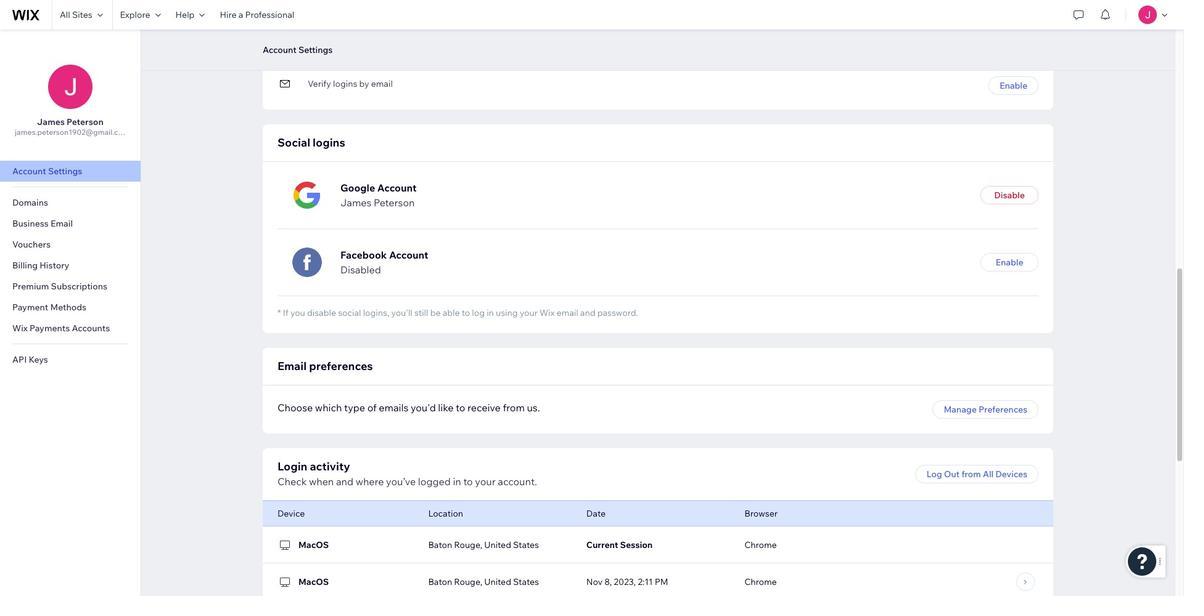 Task type: locate. For each thing, give the bounding box(es) containing it.
1 baton rouge, united states from the top
[[428, 540, 539, 551]]

2 vertical spatial to
[[463, 476, 473, 488]]

email up choose
[[278, 359, 307, 373]]

account down professional
[[263, 44, 297, 56]]

account inside facebook account disabled
[[389, 249, 428, 261]]

session
[[620, 540, 653, 551]]

account settings link
[[0, 161, 141, 182]]

0 vertical spatial baton
[[428, 540, 452, 551]]

location
[[428, 508, 463, 520]]

1 vertical spatial all
[[983, 469, 994, 480]]

logins right social
[[313, 136, 345, 150]]

0 vertical spatial macos
[[298, 540, 329, 551]]

us.
[[527, 402, 540, 414]]

james.peterson1902@gmail.com
[[15, 128, 129, 137]]

0 horizontal spatial james
[[37, 117, 65, 128]]

peterson up account settings link
[[67, 117, 104, 128]]

you
[[345, 26, 357, 35], [558, 26, 571, 35], [290, 307, 305, 319]]

james peterson james.peterson1902@gmail.com
[[15, 117, 129, 137]]

1 horizontal spatial email
[[557, 307, 578, 319]]

to
[[462, 307, 470, 319], [456, 402, 465, 414], [463, 476, 473, 488]]

account settings inside button
[[263, 44, 333, 56]]

1 vertical spatial and
[[336, 476, 353, 488]]

0 horizontal spatial peterson
[[67, 117, 104, 128]]

united
[[484, 540, 511, 551], [484, 577, 511, 588]]

chrome for current session
[[744, 540, 777, 551]]

sidebar element
[[0, 30, 141, 597]]

1 horizontal spatial wix
[[540, 307, 555, 319]]

* if you disable social logins, you'll still be able to log in using your wix email and password.
[[278, 307, 638, 319]]

you right if at the left of the page
[[290, 307, 305, 319]]

0 vertical spatial rouge,
[[454, 540, 482, 551]]

baton
[[428, 540, 452, 551], [428, 577, 452, 588]]

0 horizontal spatial and
[[336, 476, 353, 488]]

and left password.
[[580, 307, 595, 319]]

api keys
[[12, 355, 48, 366]]

account right google on the top of page
[[377, 182, 417, 194]]

0 horizontal spatial wix
[[12, 323, 28, 334]]

able
[[443, 307, 460, 319]]

current session
[[586, 540, 653, 551]]

0 vertical spatial email
[[51, 218, 73, 229]]

1 rouge, from the top
[[454, 540, 482, 551]]

0 vertical spatial account settings
[[263, 44, 333, 56]]

0 vertical spatial chrome
[[744, 540, 777, 551]]

start.
[[573, 26, 590, 35]]

nov
[[586, 577, 603, 588]]

james down google on the top of page
[[340, 197, 372, 209]]

2 vertical spatial your
[[475, 476, 496, 488]]

1 vertical spatial account settings
[[12, 166, 82, 177]]

by
[[359, 78, 369, 89]]

2 united from the top
[[484, 577, 511, 588]]

account
[[263, 44, 297, 56], [12, 166, 46, 177], [377, 182, 417, 194], [389, 249, 428, 261]]

from right "out"
[[962, 469, 981, 480]]

log out from all devices button
[[915, 465, 1039, 484]]

log out from all devices
[[927, 469, 1027, 480]]

account settings
[[263, 44, 333, 56], [12, 166, 82, 177]]

account inside the google account james peterson
[[377, 182, 417, 194]]

all left sites at top
[[60, 9, 70, 20]]

from inside button
[[962, 469, 981, 480]]

0 vertical spatial baton rouge, united states
[[428, 540, 539, 551]]

account settings inside sidebar element
[[12, 166, 82, 177]]

1 horizontal spatial in
[[487, 307, 494, 319]]

learn more link
[[308, 35, 590, 46]]

subscriptions
[[51, 281, 107, 292]]

professional
[[245, 9, 294, 20]]

1 horizontal spatial you
[[345, 26, 357, 35]]

0 horizontal spatial email
[[371, 78, 393, 89]]

chrome
[[744, 540, 777, 551], [744, 577, 777, 588]]

account right facebook
[[389, 249, 428, 261]]

disable
[[994, 190, 1025, 201]]

0 horizontal spatial all
[[60, 9, 70, 20]]

all left 'devices' on the bottom of the page
[[983, 469, 994, 480]]

keys
[[29, 355, 48, 366]]

logged
[[418, 476, 451, 488]]

verify logins by email
[[308, 78, 393, 89]]

1 states from the top
[[513, 540, 539, 551]]

1 horizontal spatial settings
[[298, 44, 333, 56]]

social logins
[[278, 136, 345, 150]]

manage preferences button
[[933, 401, 1039, 419]]

1 united from the top
[[484, 540, 511, 551]]

social
[[338, 307, 361, 319]]

sure
[[328, 26, 343, 35]]

business email
[[12, 218, 73, 229]]

logins for social
[[313, 136, 345, 150]]

your right using
[[520, 307, 538, 319]]

peterson down google on the top of page
[[374, 197, 415, 209]]

be
[[430, 307, 441, 319]]

peterson inside the google account james peterson
[[374, 197, 415, 209]]

email right by
[[371, 78, 393, 89]]

from left us.
[[503, 402, 525, 414]]

you'll
[[391, 307, 412, 319]]

1 vertical spatial states
[[513, 577, 539, 588]]

email down domains link
[[51, 218, 73, 229]]

0 vertical spatial enable
[[1000, 80, 1027, 91]]

james up account settings link
[[37, 117, 65, 128]]

your right on
[[492, 26, 507, 35]]

settings inside button
[[298, 44, 333, 56]]

states for nov 8, 2023, 2:11 pm
[[513, 577, 539, 588]]

login
[[278, 460, 307, 474]]

in
[[487, 307, 494, 319], [453, 476, 461, 488]]

wix payments accounts
[[12, 323, 110, 334]]

explore
[[120, 9, 150, 20]]

1 vertical spatial baton
[[428, 577, 452, 588]]

wix down payment on the left of page
[[12, 323, 28, 334]]

email inside sidebar element
[[51, 218, 73, 229]]

0 horizontal spatial settings
[[48, 166, 82, 177]]

and down activity
[[336, 476, 353, 488]]

you left start.
[[558, 26, 571, 35]]

1 vertical spatial enable
[[996, 257, 1023, 268]]

manage preferences
[[944, 404, 1027, 415]]

still
[[414, 307, 428, 319]]

1 vertical spatial email
[[278, 359, 307, 373]]

2 macos from the top
[[298, 577, 329, 588]]

1 horizontal spatial email
[[278, 359, 307, 373]]

1 vertical spatial from
[[962, 469, 981, 480]]

1 chrome from the top
[[744, 540, 777, 551]]

1 horizontal spatial all
[[983, 469, 994, 480]]

from
[[503, 402, 525, 414], [962, 469, 981, 480]]

0 horizontal spatial from
[[503, 402, 525, 414]]

1 vertical spatial logins
[[313, 136, 345, 150]]

accounts
[[72, 323, 110, 334]]

peterson inside james peterson james.peterson1902@gmail.com
[[67, 117, 104, 128]]

account up domains
[[12, 166, 46, 177]]

logins left by
[[333, 78, 357, 89]]

to right like
[[456, 402, 465, 414]]

email
[[51, 218, 73, 229], [278, 359, 307, 373]]

payment methods link
[[0, 297, 141, 318]]

of
[[367, 402, 377, 414]]

2 chrome from the top
[[744, 577, 777, 588]]

1 vertical spatial macos
[[298, 577, 329, 588]]

0 horizontal spatial you
[[290, 307, 305, 319]]

and
[[580, 307, 595, 319], [336, 476, 353, 488]]

email left password.
[[557, 307, 578, 319]]

1 vertical spatial peterson
[[374, 197, 415, 209]]

settings
[[298, 44, 333, 56], [48, 166, 82, 177]]

1 vertical spatial chrome
[[744, 577, 777, 588]]

business
[[12, 218, 49, 229]]

account settings button
[[257, 41, 339, 59]]

0 vertical spatial united
[[484, 540, 511, 551]]

logins
[[333, 78, 357, 89], [313, 136, 345, 150]]

baton rouge, united states for nov 8, 2023, 2:11 pm
[[428, 577, 539, 588]]

2 baton from the top
[[428, 577, 452, 588]]

you right "sure"
[[345, 26, 357, 35]]

1 vertical spatial to
[[456, 402, 465, 414]]

make
[[308, 26, 326, 35]]

settings down make
[[298, 44, 333, 56]]

0 vertical spatial logins
[[333, 78, 357, 89]]

receive
[[467, 402, 501, 414]]

0 vertical spatial james
[[37, 117, 65, 128]]

settings up domains link
[[48, 166, 82, 177]]

history
[[40, 260, 69, 271]]

1 vertical spatial your
[[520, 307, 538, 319]]

1 vertical spatial wix
[[12, 323, 28, 334]]

in right log at the left bottom of the page
[[487, 307, 494, 319]]

all inside button
[[983, 469, 994, 480]]

0 horizontal spatial account settings
[[12, 166, 82, 177]]

0 horizontal spatial email
[[51, 218, 73, 229]]

enable for top enable button
[[1000, 80, 1027, 91]]

enable for enable button to the bottom
[[996, 257, 1023, 268]]

0 vertical spatial from
[[503, 402, 525, 414]]

1 baton from the top
[[428, 540, 452, 551]]

email
[[371, 78, 393, 89], [557, 307, 578, 319]]

browser
[[744, 508, 778, 520]]

account settings up domains
[[12, 166, 82, 177]]

peterson
[[67, 117, 104, 128], [374, 197, 415, 209]]

1 horizontal spatial from
[[962, 469, 981, 480]]

wix
[[540, 307, 555, 319], [12, 323, 28, 334]]

authenticator
[[387, 26, 434, 35]]

0 vertical spatial to
[[462, 307, 470, 319]]

1 vertical spatial settings
[[48, 166, 82, 177]]

1 vertical spatial in
[[453, 476, 461, 488]]

in right logged
[[453, 476, 461, 488]]

1 horizontal spatial peterson
[[374, 197, 415, 209]]

activity
[[310, 460, 350, 474]]

james
[[37, 117, 65, 128], [340, 197, 372, 209]]

0 vertical spatial your
[[492, 26, 507, 35]]

sites
[[72, 9, 92, 20]]

account settings for 'account settings' button
[[263, 44, 333, 56]]

chrome for nov 8, 2023, 2:11 pm
[[744, 577, 777, 588]]

baton rouge, united states for current session
[[428, 540, 539, 551]]

pm
[[655, 577, 668, 588]]

0 vertical spatial wix
[[540, 307, 555, 319]]

1 vertical spatial united
[[484, 577, 511, 588]]

2 baton rouge, united states from the top
[[428, 577, 539, 588]]

account settings down make
[[263, 44, 333, 56]]

1 vertical spatial baton rouge, united states
[[428, 577, 539, 588]]

logins for verify
[[333, 78, 357, 89]]

0 vertical spatial peterson
[[67, 117, 104, 128]]

1 macos from the top
[[298, 540, 329, 551]]

to right logged
[[463, 476, 473, 488]]

hire
[[220, 9, 236, 20]]

to left log at the left bottom of the page
[[462, 307, 470, 319]]

help button
[[168, 0, 212, 30]]

0 vertical spatial and
[[580, 307, 595, 319]]

account.
[[498, 476, 537, 488]]

macos
[[298, 540, 329, 551], [298, 577, 329, 588]]

0 vertical spatial states
[[513, 540, 539, 551]]

0 vertical spatial settings
[[298, 44, 333, 56]]

2 states from the top
[[513, 577, 539, 588]]

all sites
[[60, 9, 92, 20]]

1 vertical spatial rouge,
[[454, 577, 482, 588]]

0 horizontal spatial in
[[453, 476, 461, 488]]

1 horizontal spatial account settings
[[263, 44, 333, 56]]

2 rouge, from the top
[[454, 577, 482, 588]]

your left "account." at the bottom of the page
[[475, 476, 496, 488]]

wix right using
[[540, 307, 555, 319]]

before
[[534, 26, 557, 35]]

settings inside sidebar element
[[48, 166, 82, 177]]

enable button
[[989, 76, 1039, 95], [981, 253, 1039, 272]]

1 horizontal spatial james
[[340, 197, 372, 209]]

1 vertical spatial james
[[340, 197, 372, 209]]

payment
[[12, 302, 48, 313]]



Task type: vqa. For each thing, say whether or not it's contained in the screenshot.
Filter your products
no



Task type: describe. For each thing, give the bounding box(es) containing it.
in inside login activity check when and where you've logged in to your account.
[[453, 476, 461, 488]]

log
[[927, 469, 942, 480]]

premium
[[12, 281, 49, 292]]

mobile
[[509, 26, 532, 35]]

settings for 'account settings' button
[[298, 44, 333, 56]]

1 horizontal spatial and
[[580, 307, 595, 319]]

api
[[12, 355, 27, 366]]

0 vertical spatial email
[[371, 78, 393, 89]]

united for nov
[[484, 577, 511, 588]]

0 vertical spatial in
[[487, 307, 494, 319]]

devices
[[996, 469, 1027, 480]]

make sure you have an authenticator app installed on your mobile before you start. learn more
[[308, 26, 590, 45]]

login activity check when and where you've logged in to your account.
[[278, 460, 537, 488]]

choose which type of emails you'd like to receive from us.
[[278, 402, 540, 414]]

help
[[175, 9, 195, 20]]

using
[[496, 307, 518, 319]]

8,
[[605, 577, 612, 588]]

log
[[472, 307, 485, 319]]

james inside the google account james peterson
[[340, 197, 372, 209]]

billing history
[[12, 260, 69, 271]]

business email link
[[0, 213, 141, 234]]

where
[[356, 476, 384, 488]]

current
[[586, 540, 618, 551]]

facebook account disabled
[[340, 249, 428, 276]]

premium subscriptions
[[12, 281, 107, 292]]

wix inside sidebar element
[[12, 323, 28, 334]]

account inside sidebar element
[[12, 166, 46, 177]]

like
[[438, 402, 454, 414]]

1 vertical spatial enable button
[[981, 253, 1039, 272]]

an
[[377, 26, 385, 35]]

you for more
[[345, 26, 357, 35]]

email preferences
[[278, 359, 373, 373]]

preferences
[[979, 404, 1027, 415]]

0 vertical spatial all
[[60, 9, 70, 20]]

you for wix
[[290, 307, 305, 319]]

learn
[[308, 36, 327, 45]]

installed
[[450, 26, 479, 35]]

which
[[315, 402, 342, 414]]

facebook
[[340, 249, 387, 261]]

preferences
[[309, 359, 373, 373]]

disable button
[[981, 186, 1039, 205]]

hire a professional link
[[212, 0, 302, 30]]

have
[[359, 26, 375, 35]]

your inside login activity check when and where you've logged in to your account.
[[475, 476, 496, 488]]

domains link
[[0, 192, 141, 213]]

james inside james peterson james.peterson1902@gmail.com
[[37, 117, 65, 128]]

2023,
[[614, 577, 636, 588]]

and inside login activity check when and where you've logged in to your account.
[[336, 476, 353, 488]]

vouchers
[[12, 239, 51, 250]]

1 vertical spatial email
[[557, 307, 578, 319]]

you've
[[386, 476, 416, 488]]

premium subscriptions link
[[0, 276, 141, 297]]

if
[[283, 307, 288, 319]]

baton for current session
[[428, 540, 452, 551]]

google account james peterson
[[340, 182, 417, 209]]

baton for nov 8, 2023, 2:11 pm
[[428, 577, 452, 588]]

macos for current session
[[298, 540, 329, 551]]

rouge, for current
[[454, 540, 482, 551]]

more
[[329, 36, 347, 45]]

2 horizontal spatial you
[[558, 26, 571, 35]]

methods
[[50, 302, 86, 313]]

on
[[481, 26, 490, 35]]

0 vertical spatial enable button
[[989, 76, 1039, 95]]

disable
[[307, 307, 336, 319]]

to inside login activity check when and where you've logged in to your account.
[[463, 476, 473, 488]]

your inside "make sure you have an authenticator app installed on your mobile before you start. learn more"
[[492, 26, 507, 35]]

billing history link
[[0, 255, 141, 276]]

settings for account settings link
[[48, 166, 82, 177]]

choose
[[278, 402, 313, 414]]

disabled
[[340, 264, 381, 276]]

*
[[278, 307, 281, 319]]

vouchers link
[[0, 234, 141, 255]]

out
[[944, 469, 960, 480]]

rouge, for nov
[[454, 577, 482, 588]]

manage
[[944, 404, 977, 415]]

domains
[[12, 197, 48, 208]]

emails
[[379, 402, 408, 414]]

macos for nov 8, 2023, 2:11 pm
[[298, 577, 329, 588]]

united for current
[[484, 540, 511, 551]]

a
[[238, 9, 243, 20]]

account inside button
[[263, 44, 297, 56]]

nov 8, 2023, 2:11 pm
[[586, 577, 668, 588]]

google
[[340, 182, 375, 194]]

verify
[[308, 78, 331, 89]]

you'd
[[411, 402, 436, 414]]

states for current session
[[513, 540, 539, 551]]

account settings for account settings link
[[12, 166, 82, 177]]

type
[[344, 402, 365, 414]]

app
[[435, 26, 449, 35]]

date
[[586, 508, 606, 520]]

device
[[278, 508, 305, 520]]

hire a professional
[[220, 9, 294, 20]]

when
[[309, 476, 334, 488]]

billing
[[12, 260, 38, 271]]



